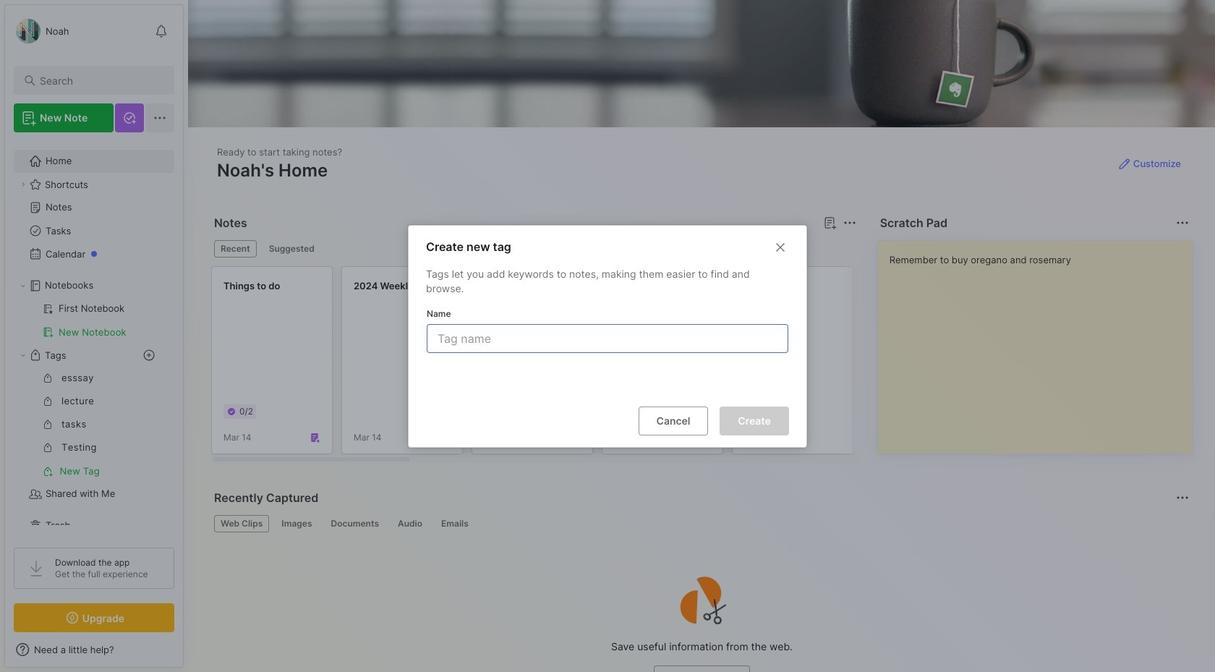 Task type: describe. For each thing, give the bounding box(es) containing it.
2 tab list from the top
[[214, 515, 1188, 533]]

Search text field
[[40, 74, 161, 88]]

1 tab list from the top
[[214, 240, 854, 258]]

1 group from the top
[[14, 297, 166, 344]]



Task type: locate. For each thing, give the bounding box(es) containing it.
expand notebooks image
[[19, 282, 27, 290]]

2 group from the top
[[14, 367, 166, 483]]

None search field
[[40, 72, 161, 89]]

close image
[[772, 238, 790, 256]]

main element
[[0, 0, 188, 672]]

expand tags image
[[19, 351, 27, 360]]

group
[[14, 297, 166, 344], [14, 367, 166, 483]]

0 vertical spatial group
[[14, 297, 166, 344]]

1 vertical spatial group
[[14, 367, 166, 483]]

none search field inside the main element
[[40, 72, 161, 89]]

tab list
[[214, 240, 854, 258], [214, 515, 1188, 533]]

tab
[[214, 240, 257, 258], [263, 240, 321, 258], [214, 515, 269, 533], [275, 515, 319, 533], [325, 515, 386, 533], [391, 515, 429, 533], [435, 515, 475, 533]]

Tag name text field
[[436, 324, 782, 352]]

0 vertical spatial tab list
[[214, 240, 854, 258]]

row group
[[211, 266, 1216, 463]]

tree inside the main element
[[5, 141, 183, 546]]

1 vertical spatial tab list
[[214, 515, 1188, 533]]

Start writing… text field
[[890, 241, 1192, 442]]

tree
[[5, 141, 183, 546]]



Task type: vqa. For each thing, say whether or not it's contained in the screenshot.
Tasks
no



